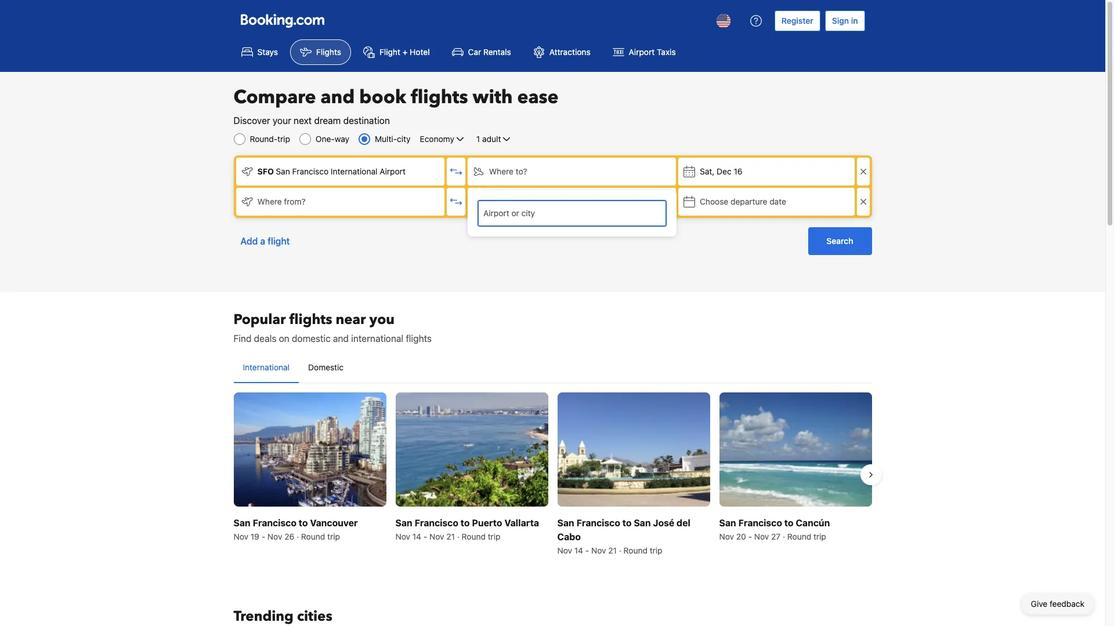Task type: locate. For each thing, give the bounding box(es) containing it.
27
[[771, 532, 781, 542]]

feedback
[[1050, 599, 1085, 609]]

to for vancouver
[[299, 518, 308, 529]]

one-
[[316, 134, 335, 144]]

round-trip
[[250, 134, 290, 144]]

- inside san francisco to san josé del cabo nov 14 - nov 21 · round trip
[[585, 546, 589, 556]]

to for cancún
[[784, 518, 794, 529]]

international button
[[234, 353, 299, 383]]

san inside san francisco to puerto vallarta nov 14 - nov 21 · round trip
[[395, 518, 412, 529]]

dec
[[717, 167, 732, 176]]

stays
[[257, 47, 278, 57]]

where from? button
[[236, 188, 444, 216]]

sfo
[[257, 167, 274, 176]]

to for san
[[622, 518, 632, 529]]

round
[[301, 532, 325, 542], [462, 532, 486, 542], [787, 532, 811, 542], [624, 546, 648, 556]]

to inside san francisco to puerto vallarta nov 14 - nov 21 · round trip
[[461, 518, 470, 529]]

1 vertical spatial international
[[243, 363, 290, 373]]

search
[[827, 236, 853, 246]]

popular flights near you find deals on domestic and international flights
[[234, 310, 432, 344]]

international down deals
[[243, 363, 290, 373]]

1 vertical spatial where
[[257, 197, 282, 207]]

san for san francisco to puerto vallarta
[[395, 518, 412, 529]]

· inside san francisco to puerto vallarta nov 14 - nov 21 · round trip
[[457, 532, 459, 542]]

and
[[321, 85, 355, 110], [333, 334, 349, 344]]

where left to?
[[489, 167, 514, 176]]

flight
[[268, 236, 290, 247]]

1 horizontal spatial 14
[[574, 546, 583, 556]]

1 horizontal spatial 21
[[608, 546, 617, 556]]

3 to from the left
[[622, 518, 632, 529]]

francisco up 26
[[253, 518, 296, 529]]

1 vertical spatial and
[[333, 334, 349, 344]]

car rentals link
[[442, 39, 521, 65]]

round inside san francisco to puerto vallarta nov 14 - nov 21 · round trip
[[462, 532, 486, 542]]

trip inside san francisco to vancouver nov 19 - nov 26 · round trip
[[327, 532, 340, 542]]

san francisco to puerto vallarta nov 14 - nov 21 · round trip
[[395, 518, 539, 542]]

francisco left puerto
[[415, 518, 458, 529]]

20
[[736, 532, 746, 542]]

16
[[734, 167, 743, 176]]

+
[[403, 47, 408, 57]]

where from?
[[257, 197, 306, 207]]

2 to from the left
[[461, 518, 470, 529]]

0 horizontal spatial 21
[[446, 532, 455, 542]]

find
[[234, 334, 252, 344]]

flights
[[411, 85, 468, 110], [289, 310, 332, 330], [406, 334, 432, 344]]

to left puerto
[[461, 518, 470, 529]]

where for where from?
[[257, 197, 282, 207]]

flights right international
[[406, 334, 432, 344]]

0 horizontal spatial where
[[257, 197, 282, 207]]

1 vertical spatial 21
[[608, 546, 617, 556]]

airport down multi-city at the top left of page
[[380, 167, 406, 176]]

economy
[[420, 134, 454, 144]]

sat,
[[700, 167, 715, 176]]

1 vertical spatial flights
[[289, 310, 332, 330]]

francisco up the cabo at right
[[577, 518, 620, 529]]

francisco inside san francisco to cancún nov 20 - nov 27 · round trip
[[738, 518, 782, 529]]

1 horizontal spatial international
[[331, 167, 377, 176]]

where
[[489, 167, 514, 176], [257, 197, 282, 207]]

discover
[[234, 115, 270, 126]]

19
[[251, 532, 259, 542]]

1 adult
[[476, 134, 501, 144]]

and down near on the left
[[333, 334, 349, 344]]

round inside san francisco to cancún nov 20 - nov 27 · round trip
[[787, 532, 811, 542]]

1 to from the left
[[299, 518, 308, 529]]

trip down puerto
[[488, 532, 501, 542]]

0 horizontal spatial international
[[243, 363, 290, 373]]

to left cancún
[[784, 518, 794, 529]]

in
[[851, 16, 858, 26]]

sat, dec 16 button
[[678, 158, 854, 186]]

san inside san francisco to cancún nov 20 - nov 27 · round trip
[[719, 518, 736, 529]]

popular
[[234, 310, 286, 330]]

cabo
[[557, 532, 581, 543]]

1 horizontal spatial where
[[489, 167, 514, 176]]

round inside san francisco to san josé del cabo nov 14 - nov 21 · round trip
[[624, 546, 648, 556]]

26
[[284, 532, 294, 542]]

airport left "taxis"
[[629, 47, 655, 57]]

international
[[331, 167, 377, 176], [243, 363, 290, 373]]

to
[[299, 518, 308, 529], [461, 518, 470, 529], [622, 518, 632, 529], [784, 518, 794, 529]]

adult
[[482, 134, 501, 144]]

to inside san francisco to cancún nov 20 - nov 27 · round trip
[[784, 518, 794, 529]]

21 inside san francisco to san josé del cabo nov 14 - nov 21 · round trip
[[608, 546, 617, 556]]

0 vertical spatial and
[[321, 85, 355, 110]]

ease
[[517, 85, 559, 110]]

add
[[241, 236, 258, 247]]

from?
[[284, 197, 306, 207]]

trip down josé at the right bottom of page
[[650, 546, 662, 556]]

francisco for san francisco to san josé del cabo
[[577, 518, 620, 529]]

to left vancouver
[[299, 518, 308, 529]]

dream
[[314, 115, 341, 126]]

add a flight button
[[234, 227, 297, 255]]

del
[[677, 518, 690, 529]]

sfo san francisco international airport
[[257, 167, 406, 176]]

flights up economy
[[411, 85, 468, 110]]

1 vertical spatial 14
[[574, 546, 583, 556]]

josé
[[653, 518, 674, 529]]

· inside san francisco to vancouver nov 19 - nov 26 · round trip
[[297, 532, 299, 542]]

vancouver
[[310, 518, 358, 529]]

tab list containing international
[[234, 353, 872, 384]]

to inside san francisco to san josé del cabo nov 14 - nov 21 · round trip
[[622, 518, 632, 529]]

deals
[[254, 334, 276, 344]]

francisco for san francisco to vancouver
[[253, 518, 296, 529]]

where left from?
[[257, 197, 282, 207]]

sat, dec 16
[[700, 167, 743, 176]]

francisco inside san francisco to san josé del cabo nov 14 - nov 21 · round trip
[[577, 518, 620, 529]]

to left josé at the right bottom of page
[[622, 518, 632, 529]]

san inside san francisco to vancouver nov 19 - nov 26 · round trip
[[234, 518, 251, 529]]

nov
[[234, 532, 248, 542], [267, 532, 282, 542], [395, 532, 410, 542], [429, 532, 444, 542], [719, 532, 734, 542], [754, 532, 769, 542], [557, 546, 572, 556], [591, 546, 606, 556]]

0 vertical spatial international
[[331, 167, 377, 176]]

give feedback button
[[1022, 594, 1094, 615]]

trip down cancún
[[814, 532, 826, 542]]

hotel
[[410, 47, 430, 57]]

tab list
[[234, 353, 872, 384]]

2 vertical spatial flights
[[406, 334, 432, 344]]

car rentals
[[468, 47, 511, 57]]

san francisco to cancún nov 20 - nov 27 · round trip
[[719, 518, 830, 542]]

choose departure date button
[[678, 188, 854, 216]]

round-
[[250, 134, 277, 144]]

puerto
[[472, 518, 502, 529]]

airport taxis link
[[603, 39, 686, 65]]

francisco inside san francisco to puerto vallarta nov 14 - nov 21 · round trip
[[415, 518, 458, 529]]

choose
[[700, 197, 728, 207]]

0 vertical spatial flights
[[411, 85, 468, 110]]

where inside popup button
[[257, 197, 282, 207]]

region
[[224, 388, 881, 562]]

to for puerto
[[461, 518, 470, 529]]

choose departure date
[[700, 197, 786, 207]]

where inside dropdown button
[[489, 167, 514, 176]]

international
[[351, 334, 403, 344]]

san
[[276, 167, 290, 176], [234, 518, 251, 529], [395, 518, 412, 529], [557, 518, 574, 529], [634, 518, 651, 529], [719, 518, 736, 529]]

1 horizontal spatial airport
[[629, 47, 655, 57]]

you
[[369, 310, 395, 330]]

booking.com logo image
[[241, 14, 324, 28], [241, 14, 324, 28]]

0 vertical spatial 14
[[412, 532, 421, 542]]

0 vertical spatial 21
[[446, 532, 455, 542]]

- inside san francisco to vancouver nov 19 - nov 26 · round trip
[[262, 532, 265, 542]]

1 vertical spatial airport
[[380, 167, 406, 176]]

0 horizontal spatial 14
[[412, 532, 421, 542]]

4 to from the left
[[784, 518, 794, 529]]

airport
[[629, 47, 655, 57], [380, 167, 406, 176]]

· inside san francisco to san josé del cabo nov 14 - nov 21 · round trip
[[619, 546, 621, 556]]

trip inside san francisco to puerto vallarta nov 14 - nov 21 · round trip
[[488, 532, 501, 542]]

trip down vancouver
[[327, 532, 340, 542]]

0 vertical spatial where
[[489, 167, 514, 176]]

compare and book flights with ease discover your next dream destination
[[234, 85, 559, 126]]

destination
[[343, 115, 390, 126]]

san for san francisco to vancouver
[[234, 518, 251, 529]]

to inside san francisco to vancouver nov 19 - nov 26 · round trip
[[299, 518, 308, 529]]

-
[[262, 532, 265, 542], [423, 532, 427, 542], [748, 532, 752, 542], [585, 546, 589, 556]]

international up where from? popup button
[[331, 167, 377, 176]]

multi-city
[[375, 134, 411, 144]]

san francisco to san josé del cabo image
[[557, 393, 710, 507]]

and up dream
[[321, 85, 355, 110]]

francisco up 27
[[738, 518, 782, 529]]

flights up domestic
[[289, 310, 332, 330]]

francisco inside san francisco to vancouver nov 19 - nov 26 · round trip
[[253, 518, 296, 529]]

flight
[[379, 47, 400, 57]]



Task type: vqa. For each thing, say whether or not it's contained in the screenshot.
first Terms
no



Task type: describe. For each thing, give the bounding box(es) containing it.
your
[[273, 115, 291, 126]]

san francisco to vancouver nov 19 - nov 26 · round trip
[[234, 518, 358, 542]]

search button
[[808, 227, 872, 255]]

trip inside san francisco to cancún nov 20 - nov 27 · round trip
[[814, 532, 826, 542]]

Airport or city text field
[[482, 207, 662, 220]]

register
[[782, 16, 813, 26]]

trip down the your
[[277, 134, 290, 144]]

san for san francisco to san josé del cabo
[[557, 518, 574, 529]]

domestic
[[308, 363, 344, 373]]

international inside button
[[243, 363, 290, 373]]

14 inside san francisco to san josé del cabo nov 14 - nov 21 · round trip
[[574, 546, 583, 556]]

register link
[[775, 10, 820, 31]]

taxis
[[657, 47, 676, 57]]

airport taxis
[[629, 47, 676, 57]]

- inside san francisco to puerto vallarta nov 14 - nov 21 · round trip
[[423, 532, 427, 542]]

domestic
[[292, 334, 331, 344]]

0 horizontal spatial airport
[[380, 167, 406, 176]]

on
[[279, 334, 289, 344]]

cancún
[[796, 518, 830, 529]]

one-way
[[316, 134, 349, 144]]

flights link
[[290, 39, 351, 65]]

give feedback
[[1031, 599, 1085, 609]]

san francisco to puerto vallarta image
[[395, 393, 548, 507]]

date
[[770, 197, 786, 207]]

trip inside san francisco to san josé del cabo nov 14 - nov 21 · round trip
[[650, 546, 662, 556]]

1 adult button
[[475, 132, 514, 146]]

near
[[336, 310, 366, 330]]

where to?
[[489, 167, 527, 176]]

flight + hotel
[[379, 47, 430, 57]]

give
[[1031, 599, 1048, 609]]

to?
[[516, 167, 527, 176]]

attractions
[[549, 47, 591, 57]]

book
[[359, 85, 406, 110]]

0 vertical spatial airport
[[629, 47, 655, 57]]

a
[[260, 236, 265, 247]]

san francisco to vancouver image
[[234, 393, 386, 507]]

next
[[294, 115, 312, 126]]

14 inside san francisco to puerto vallarta nov 14 - nov 21 · round trip
[[412, 532, 421, 542]]

san francisco to cancún image
[[719, 393, 872, 507]]

domestic button
[[299, 353, 353, 383]]

san francisco to san josé del cabo nov 14 - nov 21 · round trip
[[557, 518, 690, 556]]

francisco for san francisco to puerto vallarta
[[415, 518, 458, 529]]

rentals
[[483, 47, 511, 57]]

with
[[473, 85, 513, 110]]

vallarta
[[504, 518, 539, 529]]

city
[[397, 134, 411, 144]]

region containing san francisco to vancouver
[[224, 388, 881, 562]]

and inside compare and book flights with ease discover your next dream destination
[[321, 85, 355, 110]]

add a flight
[[241, 236, 290, 247]]

flights inside compare and book flights with ease discover your next dream destination
[[411, 85, 468, 110]]

· inside san francisco to cancún nov 20 - nov 27 · round trip
[[783, 532, 785, 542]]

and inside 'popular flights near you find deals on domestic and international flights'
[[333, 334, 349, 344]]

san for san francisco to cancún
[[719, 518, 736, 529]]

departure
[[731, 197, 767, 207]]

round inside san francisco to vancouver nov 19 - nov 26 · round trip
[[301, 532, 325, 542]]

where to? button
[[468, 158, 676, 186]]

sign in link
[[825, 10, 865, 31]]

- inside san francisco to cancún nov 20 - nov 27 · round trip
[[748, 532, 752, 542]]

stays link
[[231, 39, 288, 65]]

flights
[[316, 47, 341, 57]]

car
[[468, 47, 481, 57]]

sign in
[[832, 16, 858, 26]]

flight + hotel link
[[353, 39, 440, 65]]

sign
[[832, 16, 849, 26]]

way
[[335, 134, 349, 144]]

francisco for san francisco to cancún
[[738, 518, 782, 529]]

compare
[[234, 85, 316, 110]]

where for where to?
[[489, 167, 514, 176]]

21 inside san francisco to puerto vallarta nov 14 - nov 21 · round trip
[[446, 532, 455, 542]]

attractions link
[[523, 39, 600, 65]]

francisco up from?
[[292, 167, 329, 176]]

multi-
[[375, 134, 397, 144]]



